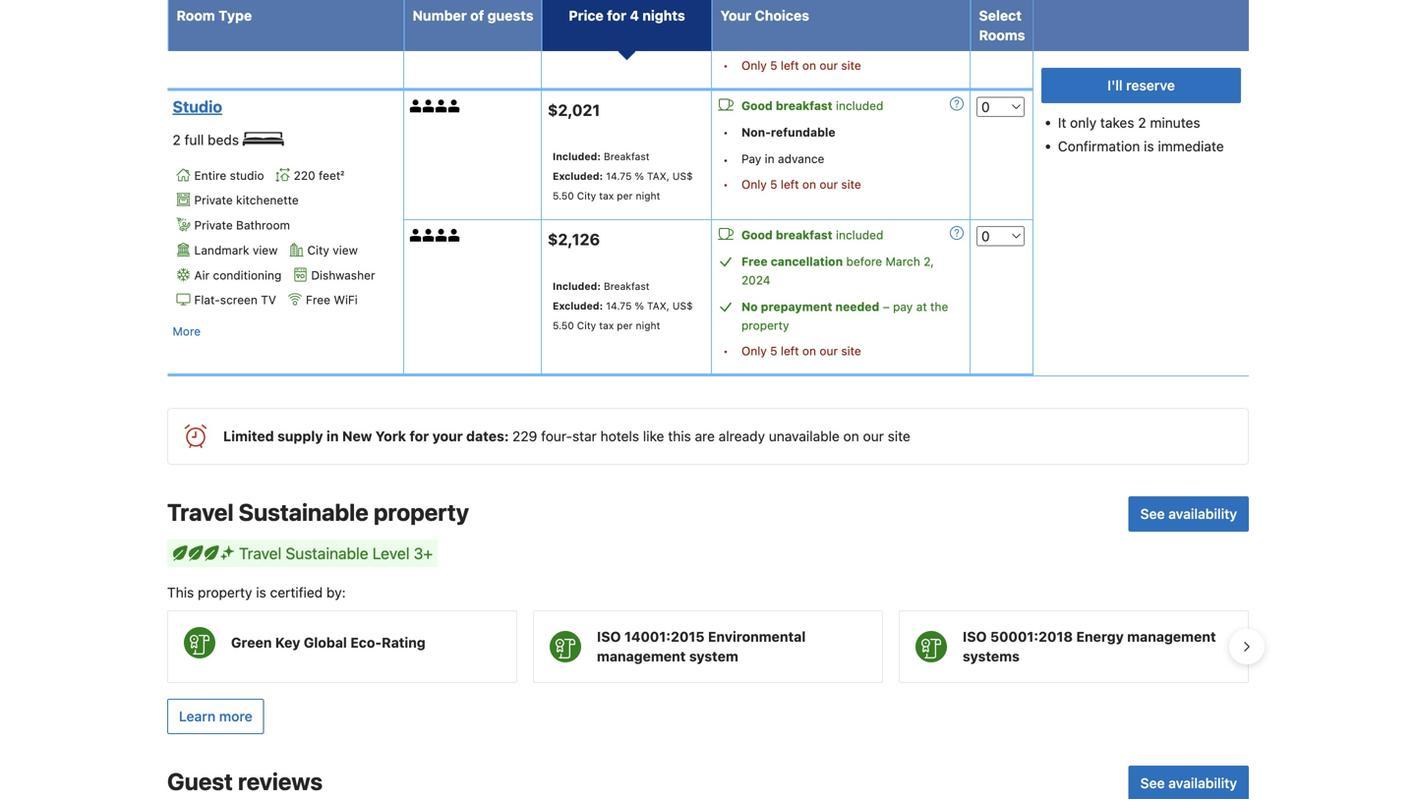 Task type: vqa. For each thing, say whether or not it's contained in the screenshot.
accessible in the right of the page
no



Task type: locate. For each thing, give the bounding box(es) containing it.
select rooms
[[979, 7, 1026, 43]]

0 horizontal spatial iso
[[597, 629, 621, 645]]

1 14.75 from the top
[[606, 14, 632, 26]]

5.50
[[553, 34, 574, 45], [553, 190, 574, 202], [553, 319, 574, 331]]

3 left from the top
[[781, 344, 799, 358]]

2 no prepayment needed from the top
[[742, 300, 880, 314]]

3 • from the top
[[723, 153, 729, 167]]

1 horizontal spatial management
[[1128, 629, 1216, 645]]

included: breakfast for $2,126
[[553, 280, 650, 292]]

occupancy image
[[423, 100, 436, 112], [448, 100, 461, 112], [410, 229, 423, 242], [436, 229, 448, 242]]

1 us$ from the top
[[673, 14, 693, 26]]

1 vertical spatial breakfast
[[604, 280, 650, 292]]

travel up this on the bottom
[[167, 499, 234, 526]]

229
[[513, 428, 537, 445]]

more down air
[[173, 325, 201, 339]]

property right this on the bottom
[[198, 585, 252, 601]]

1 vertical spatial breakfast
[[776, 228, 833, 242]]

2 breakfast from the top
[[604, 280, 650, 292]]

2 prepayment from the top
[[761, 300, 833, 314]]

1 see availability from the top
[[1141, 506, 1238, 522]]

for left your
[[410, 428, 429, 445]]

left down '– pay at the property'
[[781, 344, 799, 358]]

5 down choices
[[770, 58, 778, 72]]

3 only 5 left on our site from the top
[[742, 344, 862, 358]]

1 vertical spatial tv
[[261, 293, 276, 307]]

2 only from the top
[[742, 178, 767, 192]]

%
[[635, 14, 644, 26], [635, 170, 644, 182], [635, 300, 644, 312]]

0 horizontal spatial travel
[[167, 499, 234, 526]]

0 horizontal spatial is
[[256, 585, 266, 601]]

2 see availability from the top
[[1141, 776, 1238, 792]]

0 vertical spatial included:
[[553, 151, 601, 162]]

good up free cancellation
[[742, 228, 773, 242]]

see availability for travel sustainable property
[[1141, 506, 1238, 522]]

1 availability from the top
[[1169, 506, 1238, 522]]

1 breakfast from the top
[[776, 99, 833, 112]]

0 vertical spatial for
[[607, 7, 627, 24]]

tax up $2,126
[[599, 190, 614, 202]]

management for iso 14001:2015 environmental management system
[[597, 649, 686, 665]]

0 vertical spatial availability
[[1169, 506, 1238, 522]]

only 5 left on our site down the advance on the top right
[[742, 178, 862, 192]]

1 vertical spatial only 5 left on our site
[[742, 178, 862, 192]]

2 per from the top
[[617, 190, 633, 202]]

2 5 from the top
[[770, 178, 778, 192]]

0 vertical spatial is
[[1144, 138, 1155, 154]]

3 only from the top
[[742, 344, 767, 358]]

1 vertical spatial included:
[[553, 280, 601, 292]]

breakfast for $2,126
[[604, 280, 650, 292]]

2 flat-screen tv from the top
[[194, 293, 276, 307]]

is
[[1144, 138, 1155, 154], [256, 585, 266, 601]]

more down room
[[173, 34, 201, 47]]

14.75 % tax, us$ 5.50 city tax per night down $2,126
[[553, 300, 693, 331]]

0 vertical spatial free
[[742, 255, 768, 269]]

free left wifi
[[306, 293, 330, 307]]

excluded: left 4
[[553, 14, 603, 26]]

5.50 down "price"
[[553, 34, 574, 45]]

0 vertical spatial 5
[[770, 58, 778, 72]]

3 tax from the top
[[599, 319, 614, 331]]

0 vertical spatial left
[[781, 58, 799, 72]]

breakfast for first more details on meals and payment options image from the bottom
[[776, 228, 833, 242]]

see availability button for travel sustainable property
[[1129, 497, 1249, 532]]

management right energy
[[1128, 629, 1216, 645]]

1 horizontal spatial is
[[1144, 138, 1155, 154]]

3 14.75 from the top
[[606, 300, 632, 312]]

iso left 14001:2015
[[597, 629, 621, 645]]

2 availability from the top
[[1169, 776, 1238, 792]]

excluded:
[[553, 14, 603, 26], [553, 170, 603, 182], [553, 300, 603, 312]]

1 more from the top
[[173, 34, 201, 47]]

1 horizontal spatial iso
[[963, 629, 987, 645]]

free for free cancellation
[[742, 255, 768, 269]]

1 vertical spatial needed
[[836, 300, 880, 314]]

3 tax, from the top
[[647, 300, 670, 312]]

reviews
[[238, 768, 323, 796]]

in right 'pay'
[[765, 152, 775, 166]]

green
[[231, 635, 272, 651]]

2 vertical spatial us$
[[673, 300, 693, 312]]

2024
[[742, 274, 771, 287]]

0 vertical spatial included: breakfast
[[553, 151, 650, 162]]

is down minutes
[[1144, 138, 1155, 154]]

free up 2024
[[742, 255, 768, 269]]

0 vertical spatial good breakfast included
[[742, 99, 884, 112]]

1 vertical spatial private
[[194, 218, 233, 232]]

3 us$ from the top
[[673, 300, 693, 312]]

1 no prepayment needed from the top
[[742, 14, 880, 28]]

good for first more details on meals and payment options image from the bottom
[[742, 228, 773, 242]]

2 vertical spatial per
[[617, 319, 633, 331]]

left down choices
[[781, 58, 799, 72]]

tax,
[[647, 14, 670, 26], [647, 170, 670, 182], [647, 300, 670, 312]]

2 vertical spatial night
[[636, 319, 660, 331]]

march
[[886, 255, 921, 269]]

left down pay in advance
[[781, 178, 799, 192]]

2
[[1138, 115, 1147, 131], [173, 132, 181, 148]]

1 vertical spatial in
[[327, 428, 339, 445]]

more link down room
[[173, 31, 201, 50]]

0 vertical spatial private
[[194, 193, 233, 207]]

travel for travel sustainable property
[[167, 499, 234, 526]]

screen
[[220, 2, 258, 16], [220, 293, 258, 307]]

needed left –
[[836, 300, 880, 314]]

0 vertical spatial tax,
[[647, 14, 670, 26]]

1 vertical spatial excluded:
[[553, 170, 603, 182]]

night for $2,126
[[636, 319, 660, 331]]

1 vertical spatial free
[[306, 293, 330, 307]]

3 5.50 from the top
[[553, 319, 574, 331]]

3 per from the top
[[617, 319, 633, 331]]

property up 3+
[[374, 499, 469, 526]]

2 us$ from the top
[[673, 170, 693, 182]]

1 good from the top
[[742, 99, 773, 112]]

1 vertical spatial more details on meals and payment options image
[[950, 226, 964, 240]]

1 included: breakfast from the top
[[553, 151, 650, 162]]

only 5 left on our site down '– pay at the property'
[[742, 344, 862, 358]]

0 vertical spatial needed
[[836, 14, 880, 28]]

0 horizontal spatial management
[[597, 649, 686, 665]]

only 5 left on our site down choices
[[742, 58, 862, 72]]

iso up systems
[[963, 629, 987, 645]]

city up $2,126
[[577, 190, 596, 202]]

occupancy image
[[410, 100, 423, 112], [436, 100, 448, 112], [423, 229, 436, 242], [448, 229, 461, 242]]

5.50 up $2,126
[[553, 190, 574, 202]]

2 included: breakfast from the top
[[553, 280, 650, 292]]

1 iso from the left
[[597, 629, 621, 645]]

see for guest reviews
[[1141, 776, 1165, 792]]

1 private from the top
[[194, 193, 233, 207]]

1 vertical spatial good breakfast included
[[742, 228, 884, 242]]

2 vertical spatial tax,
[[647, 300, 670, 312]]

no right nights on the top left
[[742, 14, 758, 28]]

1 see from the top
[[1141, 506, 1165, 522]]

before
[[847, 255, 883, 269]]

more details on meals and payment options image
[[950, 97, 964, 111], [950, 226, 964, 240]]

sustainable
[[239, 499, 369, 526], [286, 545, 369, 563]]

4 • from the top
[[723, 178, 729, 192]]

2 excluded: from the top
[[553, 170, 603, 182]]

tv down conditioning
[[261, 293, 276, 307]]

included: for $2,021
[[553, 151, 601, 162]]

0 vertical spatial property
[[742, 319, 789, 333]]

sustainable up the by:
[[286, 545, 369, 563]]

0 vertical spatial tv
[[261, 2, 276, 16]]

14.75 for $2,021
[[606, 170, 632, 182]]

2 left from the top
[[781, 178, 799, 192]]

2 vertical spatial 5.50
[[553, 319, 574, 331]]

good breakfast included for first more details on meals and payment options image from the bottom
[[742, 228, 884, 242]]

york
[[376, 428, 406, 445]]

0 vertical spatial %
[[635, 14, 644, 26]]

0 vertical spatial breakfast
[[776, 99, 833, 112]]

2 more from the top
[[173, 325, 201, 339]]

green key global eco-rating
[[231, 635, 426, 651]]

2 tax from the top
[[599, 190, 614, 202]]

dishwasher
[[311, 268, 375, 282]]

only 5 left on our site
[[742, 58, 862, 72], [742, 178, 862, 192], [742, 344, 862, 358]]

room
[[177, 7, 215, 24]]

included: breakfast down $2,126
[[553, 280, 650, 292]]

tax for $2,126
[[599, 319, 614, 331]]

more link down air
[[173, 322, 201, 342]]

studio
[[230, 169, 264, 182]]

0 vertical spatial see availability button
[[1129, 497, 1249, 532]]

tax down "price"
[[599, 34, 614, 45]]

14.75 % tax, us$ 5.50 city tax per night up $2,126
[[553, 170, 693, 202]]

3 night from the top
[[636, 319, 660, 331]]

certified
[[270, 585, 323, 601]]

2 vertical spatial only 5 left on our site
[[742, 344, 862, 358]]

1 vertical spatial see availability
[[1141, 776, 1238, 792]]

1 vertical spatial flat-screen tv
[[194, 293, 276, 307]]

flat- down air
[[194, 293, 220, 307]]

us$ for $2,126
[[673, 300, 693, 312]]

travel for travel sustainable level 3+
[[239, 545, 282, 563]]

included: down $2,126
[[553, 280, 601, 292]]

iso inside iso 50001:2018 energy management systems
[[963, 629, 987, 645]]

good breakfast included up the refundable
[[742, 99, 884, 112]]

1 good breakfast included from the top
[[742, 99, 884, 112]]

free
[[742, 255, 768, 269], [306, 293, 330, 307]]

1 vertical spatial night
[[636, 190, 660, 202]]

2 tax, from the top
[[647, 170, 670, 182]]

room type
[[177, 7, 252, 24]]

1 screen from the top
[[220, 2, 258, 16]]

1 vertical spatial 14.75 % tax, us$ 5.50 city tax per night
[[553, 170, 693, 202]]

1 tax from the top
[[599, 34, 614, 45]]

1 per from the top
[[617, 34, 633, 45]]

1 vertical spatial flat-
[[194, 293, 220, 307]]

2 only 5 left on our site from the top
[[742, 178, 862, 192]]

1 vertical spatial us$
[[673, 170, 693, 182]]

1 view from the left
[[253, 243, 278, 257]]

2 good breakfast included from the top
[[742, 228, 884, 242]]

0 vertical spatial tax
[[599, 34, 614, 45]]

2 vertical spatial 5
[[770, 344, 778, 358]]

left
[[781, 58, 799, 72], [781, 178, 799, 192], [781, 344, 799, 358]]

sustainable for level
[[286, 545, 369, 563]]

iso 50001:2018 energy management systems
[[963, 629, 1216, 665]]

view
[[253, 243, 278, 257], [333, 243, 358, 257]]

1 prepayment from the top
[[761, 14, 833, 28]]

2 see availability button from the top
[[1129, 766, 1249, 800]]

sustainable up travel sustainable level 3+
[[239, 499, 369, 526]]

2 breakfast from the top
[[776, 228, 833, 242]]

screen down air conditioning
[[220, 293, 258, 307]]

2 screen from the top
[[220, 293, 258, 307]]

travel sustainable level 3+
[[239, 545, 433, 563]]

good for first more details on meals and payment options image from the top
[[742, 99, 773, 112]]

per
[[617, 34, 633, 45], [617, 190, 633, 202], [617, 319, 633, 331]]

1 breakfast from the top
[[604, 151, 650, 162]]

2 14.75 from the top
[[606, 170, 632, 182]]

2 % from the top
[[635, 170, 644, 182]]

iso inside 'iso 14001:2015 environmental management system'
[[597, 629, 621, 645]]

1 vertical spatial good
[[742, 228, 773, 242]]

pay in advance
[[742, 152, 825, 166]]

1 left from the top
[[781, 58, 799, 72]]

key
[[275, 635, 300, 651]]

220 feet²
[[294, 169, 345, 182]]

price
[[569, 7, 604, 24]]

2 night from the top
[[636, 190, 660, 202]]

1 vertical spatial travel
[[239, 545, 282, 563]]

tv
[[261, 2, 276, 16], [261, 293, 276, 307]]

for left 4
[[607, 7, 627, 24]]

2 vertical spatial left
[[781, 344, 799, 358]]

management inside 'iso 14001:2015 environmental management system'
[[597, 649, 686, 665]]

travel
[[167, 499, 234, 526], [239, 545, 282, 563]]

needed
[[836, 14, 880, 28], [836, 300, 880, 314]]

1 vertical spatial prepayment
[[761, 300, 833, 314]]

% for $2,126
[[635, 300, 644, 312]]

management down 14001:2015
[[597, 649, 686, 665]]

0 vertical spatial us$
[[673, 14, 693, 26]]

0 vertical spatial included
[[836, 99, 884, 112]]

5 down pay in advance
[[770, 178, 778, 192]]

1 vertical spatial only
[[742, 178, 767, 192]]

1 no from the top
[[742, 14, 758, 28]]

2 iso from the left
[[963, 629, 987, 645]]

0 vertical spatial sustainable
[[239, 499, 369, 526]]

excluded: up $2,126
[[553, 170, 603, 182]]

prepayment down free cancellation
[[761, 300, 833, 314]]

1 vertical spatial more
[[173, 325, 201, 339]]

only down 2024
[[742, 344, 767, 358]]

good breakfast included for first more details on meals and payment options image from the top
[[742, 99, 884, 112]]

travel up this property is certified by:
[[239, 545, 282, 563]]

0 vertical spatial 14.75 % tax, us$ 5.50 city tax per night
[[553, 14, 693, 45]]

needed right choices
[[836, 14, 880, 28]]

0 horizontal spatial property
[[198, 585, 252, 601]]

0 vertical spatial no prepayment needed
[[742, 14, 880, 28]]

excluded: down $2,126
[[553, 300, 603, 312]]

see availability
[[1141, 506, 1238, 522], [1141, 776, 1238, 792]]

1 vertical spatial included: breakfast
[[553, 280, 650, 292]]

14.75 % tax, us$ 5.50 city tax per night up $2,021
[[553, 14, 693, 45]]

1 tax, from the top
[[647, 14, 670, 26]]

only down 'your choices'
[[742, 58, 767, 72]]

0 vertical spatial more details on meals and payment options image
[[950, 97, 964, 111]]

included
[[836, 99, 884, 112], [836, 228, 884, 242]]

private for private kitchenette
[[194, 193, 233, 207]]

private for private bathroom
[[194, 218, 233, 232]]

more link
[[173, 31, 201, 50], [173, 322, 201, 342]]

hotels
[[601, 428, 639, 445]]

level
[[373, 545, 410, 563]]

prepayment right your
[[761, 14, 833, 28]]

2 included: from the top
[[553, 280, 601, 292]]

1 vertical spatial no prepayment needed
[[742, 300, 880, 314]]

2 included from the top
[[836, 228, 884, 242]]

5.50 down $2,126
[[553, 319, 574, 331]]

tv right type
[[261, 2, 276, 16]]

is left certified
[[256, 585, 266, 601]]

view up dishwasher
[[333, 243, 358, 257]]

iso for iso 50001:2018 energy management systems
[[963, 629, 987, 645]]

1 vertical spatial tax,
[[647, 170, 670, 182]]

2 vertical spatial excluded:
[[553, 300, 603, 312]]

it
[[1058, 115, 1067, 131]]

2 more link from the top
[[173, 322, 201, 342]]

minutes
[[1150, 115, 1201, 131]]

0 vertical spatial no
[[742, 14, 758, 28]]

1 included: from the top
[[553, 151, 601, 162]]

good breakfast included up the cancellation on the right top of the page
[[742, 228, 884, 242]]

0 vertical spatial per
[[617, 34, 633, 45]]

3+
[[414, 545, 433, 563]]

studio
[[173, 97, 222, 116]]

2 private from the top
[[194, 218, 233, 232]]

guest reviews element
[[167, 766, 1121, 798]]

us$ for $2,021
[[673, 170, 693, 182]]

tax down $2,126
[[599, 319, 614, 331]]

conditioning
[[213, 268, 282, 282]]

included: for $2,126
[[553, 280, 601, 292]]

1 flat- from the top
[[194, 2, 220, 16]]

2 vertical spatial 14.75 % tax, us$ 5.50 city tax per night
[[553, 300, 693, 331]]

property inside '– pay at the property'
[[742, 319, 789, 333]]

private kitchenette
[[194, 193, 299, 207]]

1 vertical spatial more link
[[173, 322, 201, 342]]

1 vertical spatial 5.50
[[553, 190, 574, 202]]

2 vertical spatial property
[[198, 585, 252, 601]]

0 vertical spatial only 5 left on our site
[[742, 58, 862, 72]]

0 vertical spatial see
[[1141, 506, 1165, 522]]

1 vertical spatial see
[[1141, 776, 1165, 792]]

0 vertical spatial flat-screen tv
[[194, 2, 276, 16]]

2 vertical spatial tax
[[599, 319, 614, 331]]

i'll reserve
[[1108, 77, 1175, 93]]

like
[[643, 428, 664, 445]]

2 good from the top
[[742, 228, 773, 242]]

1 vertical spatial %
[[635, 170, 644, 182]]

2 see from the top
[[1141, 776, 1165, 792]]

1 only 5 left on our site from the top
[[742, 58, 862, 72]]

0 vertical spatial breakfast
[[604, 151, 650, 162]]

see availability for guest reviews
[[1141, 776, 1238, 792]]

advance
[[778, 152, 825, 166]]

private bathroom
[[194, 218, 290, 232]]

private up 'landmark'
[[194, 218, 233, 232]]

1 vertical spatial screen
[[220, 293, 258, 307]]

management inside iso 50001:2018 energy management systems
[[1128, 629, 1216, 645]]

breakfast
[[776, 99, 833, 112], [776, 228, 833, 242]]

included: breakfast down $2,021
[[553, 151, 650, 162]]

0 vertical spatial 5.50
[[553, 34, 574, 45]]

•
[[723, 58, 729, 72], [723, 126, 729, 139], [723, 153, 729, 167], [723, 178, 729, 192], [723, 344, 729, 358]]

breakfast up the cancellation on the right top of the page
[[776, 228, 833, 242]]

view down bathroom
[[253, 243, 278, 257]]

supply
[[277, 428, 323, 445]]

1 vertical spatial no
[[742, 300, 758, 314]]

beds
[[208, 132, 239, 148]]

0 horizontal spatial free
[[306, 293, 330, 307]]

0 vertical spatial more link
[[173, 31, 201, 50]]

no prepayment needed
[[742, 14, 880, 28], [742, 300, 880, 314]]

0 vertical spatial only
[[742, 58, 767, 72]]

0 vertical spatial night
[[636, 34, 660, 45]]

city down "price"
[[577, 34, 596, 45]]

in left new
[[327, 428, 339, 445]]

learn
[[179, 709, 216, 725]]

immediate
[[1158, 138, 1224, 154]]

only
[[1070, 115, 1097, 131]]

1 horizontal spatial travel
[[239, 545, 282, 563]]

our down the advance on the top right
[[820, 178, 838, 192]]

14.75 % tax, us$ 5.50 city tax per night for $2,126
[[553, 300, 693, 331]]

star
[[573, 428, 597, 445]]

city
[[577, 34, 596, 45], [577, 190, 596, 202], [307, 243, 329, 257], [577, 319, 596, 331]]

no down 2024
[[742, 300, 758, 314]]

screen right room
[[220, 2, 258, 16]]

1 horizontal spatial view
[[333, 243, 358, 257]]

free for free wifi
[[306, 293, 330, 307]]

prepayment
[[761, 14, 833, 28], [761, 300, 833, 314]]

breakfast up the refundable
[[776, 99, 833, 112]]

2 5.50 from the top
[[553, 190, 574, 202]]

14.75 % tax, us$ 5.50 city tax per night
[[553, 14, 693, 45], [553, 170, 693, 202], [553, 300, 693, 331]]

more
[[219, 709, 253, 725]]

property down 2024
[[742, 319, 789, 333]]

1 more details on meals and payment options image from the top
[[950, 97, 964, 111]]

1 vertical spatial management
[[597, 649, 686, 665]]

more for first more link from the top of the page
[[173, 34, 201, 47]]

5 down 2024
[[770, 344, 778, 358]]

14.75
[[606, 14, 632, 26], [606, 170, 632, 182], [606, 300, 632, 312]]

night
[[636, 34, 660, 45], [636, 190, 660, 202], [636, 319, 660, 331]]

3 5 from the top
[[770, 344, 778, 358]]

are
[[695, 428, 715, 445]]

in
[[765, 152, 775, 166], [327, 428, 339, 445]]

good up non-
[[742, 99, 773, 112]]

1 horizontal spatial in
[[765, 152, 775, 166]]

only down 'pay'
[[742, 178, 767, 192]]

1 flat-screen tv from the top
[[194, 2, 276, 16]]

0 vertical spatial management
[[1128, 629, 1216, 645]]

1 • from the top
[[723, 58, 729, 72]]

2 view from the left
[[333, 243, 358, 257]]

tax, for $2,021
[[647, 170, 670, 182]]

2 vertical spatial %
[[635, 300, 644, 312]]

only for first more details on meals and payment options image from the top
[[742, 178, 767, 192]]

flat- up studio at the top left of page
[[194, 2, 220, 16]]

cancellation
[[771, 255, 843, 269]]

3 14.75 % tax, us$ 5.50 city tax per night from the top
[[553, 300, 693, 331]]

on down choices
[[803, 58, 816, 72]]

2 left full
[[173, 132, 181, 148]]

no
[[742, 14, 758, 28], [742, 300, 758, 314]]

tax, for $2,126
[[647, 300, 670, 312]]

on down '– pay at the property'
[[803, 344, 816, 358]]

availability
[[1169, 506, 1238, 522], [1169, 776, 1238, 792]]

management
[[1128, 629, 1216, 645], [597, 649, 686, 665]]

included: down $2,021
[[553, 151, 601, 162]]

0 vertical spatial travel
[[167, 499, 234, 526]]

2 right takes
[[1138, 115, 1147, 131]]

0 vertical spatial excluded:
[[553, 14, 603, 26]]

2 14.75 % tax, us$ 5.50 city tax per night from the top
[[553, 170, 693, 202]]

private down entire
[[194, 193, 233, 207]]

5
[[770, 58, 778, 72], [770, 178, 778, 192], [770, 344, 778, 358]]

5.50 for $2,126
[[553, 319, 574, 331]]

full
[[185, 132, 204, 148]]

guests
[[488, 7, 534, 24]]

3 % from the top
[[635, 300, 644, 312]]

tax
[[599, 34, 614, 45], [599, 190, 614, 202], [599, 319, 614, 331]]

3 excluded: from the top
[[553, 300, 603, 312]]

1 see availability button from the top
[[1129, 497, 1249, 532]]



Task type: describe. For each thing, give the bounding box(es) containing it.
number
[[413, 7, 467, 24]]

1 needed from the top
[[836, 14, 880, 28]]

14001:2015
[[625, 629, 705, 645]]

wifi
[[334, 293, 358, 307]]

refundable
[[771, 125, 836, 139]]

5 for first more details on meals and payment options image from the bottom
[[770, 344, 778, 358]]

bathroom
[[236, 218, 290, 232]]

city view
[[307, 243, 358, 257]]

1 only from the top
[[742, 58, 767, 72]]

your
[[433, 428, 463, 445]]

this property is certified by:
[[167, 585, 346, 601]]

type
[[219, 7, 252, 24]]

rooms
[[979, 27, 1026, 43]]

is inside it only takes 2 minutes confirmation is immediate
[[1144, 138, 1155, 154]]

view for landmark view
[[253, 243, 278, 257]]

pay
[[893, 300, 913, 314]]

limited supply in new york for your dates: 229 four-star hotels like this are already unavailable on our site
[[223, 428, 911, 445]]

only 5 left on our site for first more details on meals and payment options image from the top
[[742, 178, 862, 192]]

2 needed from the top
[[836, 300, 880, 314]]

nights
[[643, 7, 685, 24]]

guest
[[167, 768, 233, 796]]

guest reviews
[[167, 768, 323, 796]]

free wifi
[[306, 293, 358, 307]]

landmark view
[[194, 243, 278, 257]]

takes
[[1101, 115, 1135, 131]]

excluded: for $2,021
[[553, 170, 603, 182]]

new
[[342, 428, 372, 445]]

breakfast for $2,021
[[604, 151, 650, 162]]

2 flat- from the top
[[194, 293, 220, 307]]

1 horizontal spatial property
[[374, 499, 469, 526]]

0 horizontal spatial for
[[410, 428, 429, 445]]

2 no from the top
[[742, 300, 758, 314]]

your
[[721, 7, 752, 24]]

1 tv from the top
[[261, 2, 276, 16]]

1 included from the top
[[836, 99, 884, 112]]

at
[[917, 300, 927, 314]]

night for $2,021
[[636, 190, 660, 202]]

your choices
[[721, 7, 810, 24]]

per for $2,021
[[617, 190, 633, 202]]

global
[[304, 635, 347, 651]]

it only takes 2 minutes confirmation is immediate
[[1058, 115, 1224, 154]]

unavailable
[[769, 428, 840, 445]]

excluded: for $2,126
[[553, 300, 603, 312]]

2 tv from the top
[[261, 293, 276, 307]]

only for first more details on meals and payment options image from the bottom
[[742, 344, 767, 358]]

per for $2,126
[[617, 319, 633, 331]]

1 horizontal spatial for
[[607, 7, 627, 24]]

rating
[[382, 635, 426, 651]]

our right unavailable
[[863, 428, 884, 445]]

2 full beds
[[173, 132, 243, 148]]

limited
[[223, 428, 274, 445]]

2 inside it only takes 2 minutes confirmation is immediate
[[1138, 115, 1147, 131]]

availability for guest reviews
[[1169, 776, 1238, 792]]

see availability button for guest reviews
[[1129, 766, 1249, 800]]

view for city view
[[333, 243, 358, 257]]

before march 2, 2024
[[742, 255, 934, 287]]

14.75 % tax, us$ 5.50 city tax per night for $2,021
[[553, 170, 693, 202]]

i'll reserve button
[[1042, 68, 1241, 103]]

air conditioning
[[194, 268, 282, 282]]

1 14.75 % tax, us$ 5.50 city tax per night from the top
[[553, 14, 693, 45]]

non-refundable
[[742, 125, 836, 139]]

environmental
[[708, 629, 806, 645]]

choices
[[755, 7, 810, 24]]

–
[[883, 300, 890, 314]]

pay
[[742, 152, 762, 166]]

220
[[294, 169, 315, 182]]

four-
[[541, 428, 573, 445]]

4
[[630, 7, 639, 24]]

our up the refundable
[[820, 58, 838, 72]]

1 5.50 from the top
[[553, 34, 574, 45]]

of
[[470, 7, 484, 24]]

city up dishwasher
[[307, 243, 329, 257]]

dates:
[[466, 428, 509, 445]]

only 5 left on our site for first more details on meals and payment options image from the bottom
[[742, 344, 862, 358]]

our down '– pay at the property'
[[820, 344, 838, 358]]

travel sustainable property
[[167, 499, 469, 526]]

studio link
[[173, 97, 392, 116]]

2,
[[924, 255, 934, 269]]

city down $2,126
[[577, 319, 596, 331]]

select
[[979, 7, 1022, 24]]

on right unavailable
[[844, 428, 860, 445]]

number of guests
[[413, 7, 534, 24]]

2 • from the top
[[723, 126, 729, 139]]

$2,021
[[548, 101, 600, 120]]

breakfast for first more details on meals and payment options image from the top
[[776, 99, 833, 112]]

more for first more link from the bottom
[[173, 325, 201, 339]]

learn more
[[179, 709, 253, 725]]

see for travel sustainable property
[[1141, 506, 1165, 522]]

kitchenette
[[236, 193, 299, 207]]

% for $2,021
[[635, 170, 644, 182]]

air
[[194, 268, 210, 282]]

1 % from the top
[[635, 14, 644, 26]]

confirmation
[[1058, 138, 1140, 154]]

on down the advance on the top right
[[803, 178, 816, 192]]

systems
[[963, 649, 1020, 665]]

management for iso 50001:2018 energy management systems
[[1128, 629, 1216, 645]]

2 more details on meals and payment options image from the top
[[950, 226, 964, 240]]

1 excluded: from the top
[[553, 14, 603, 26]]

availability for travel sustainable property
[[1169, 506, 1238, 522]]

sustainable for property
[[239, 499, 369, 526]]

landmark
[[194, 243, 249, 257]]

0 horizontal spatial 2
[[173, 132, 181, 148]]

0 horizontal spatial in
[[327, 428, 339, 445]]

iso 14001:2015 environmental management system
[[597, 629, 806, 665]]

included: breakfast for $2,021
[[553, 151, 650, 162]]

1 5 from the top
[[770, 58, 778, 72]]

1 more link from the top
[[173, 31, 201, 50]]

free cancellation
[[742, 255, 843, 269]]

tax for $2,021
[[599, 190, 614, 202]]

learn more button
[[167, 699, 264, 735]]

iso for iso 14001:2015 environmental management system
[[597, 629, 621, 645]]

14.75 for $2,126
[[606, 300, 632, 312]]

5 • from the top
[[723, 344, 729, 358]]

carousel region
[[151, 603, 1265, 692]]

already
[[719, 428, 765, 445]]

the
[[931, 300, 949, 314]]

50001:2018
[[991, 629, 1073, 645]]

5.50 for $2,021
[[553, 190, 574, 202]]

price for 4 nights
[[569, 7, 685, 24]]

5 for first more details on meals and payment options image from the top
[[770, 178, 778, 192]]

energy
[[1077, 629, 1124, 645]]

1 vertical spatial is
[[256, 585, 266, 601]]

by:
[[327, 585, 346, 601]]

1 night from the top
[[636, 34, 660, 45]]

eco-
[[351, 635, 382, 651]]

this
[[668, 428, 691, 445]]

non-
[[742, 125, 771, 139]]



